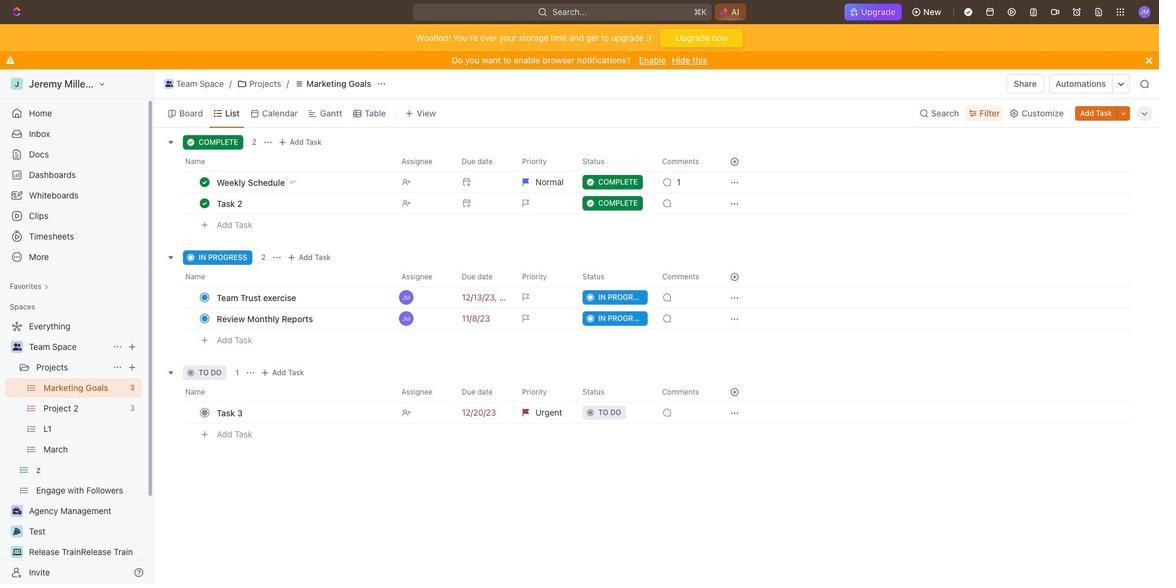 Task type: describe. For each thing, give the bounding box(es) containing it.
tree inside sidebar navigation
[[5, 317, 142, 584]]

pizza slice image
[[13, 528, 21, 536]]

sidebar navigation
[[0, 69, 156, 584]]

business time image
[[12, 508, 21, 515]]



Task type: vqa. For each thing, say whether or not it's contained in the screenshot.
USER GROUP icon to the bottom
yes



Task type: locate. For each thing, give the bounding box(es) containing it.
jeremy miller's workspace, , element
[[11, 78, 23, 90]]

user group image
[[165, 81, 173, 87], [12, 344, 21, 351]]

tree
[[5, 317, 142, 584]]

1 horizontal spatial user group image
[[165, 81, 173, 87]]

0 horizontal spatial user group image
[[12, 344, 21, 351]]

0 vertical spatial user group image
[[165, 81, 173, 87]]

laptop code image
[[12, 549, 21, 556]]

1 vertical spatial user group image
[[12, 344, 21, 351]]



